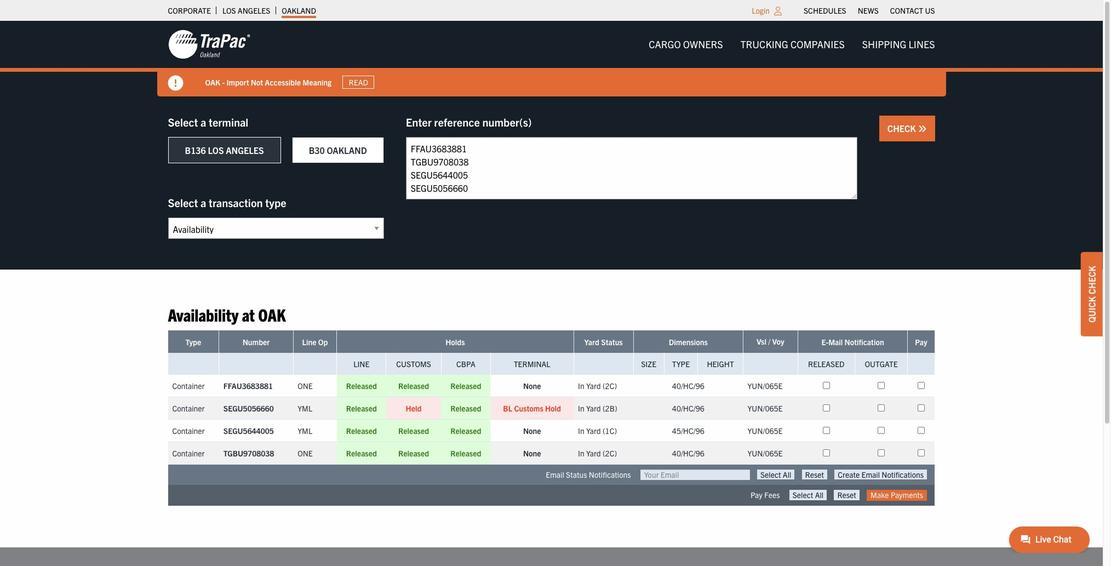 Task type: describe. For each thing, give the bounding box(es) containing it.
(2c) for ffau3683881
[[603, 381, 617, 391]]

shipping
[[862, 38, 907, 50]]

number(s)
[[482, 115, 532, 129]]

enter reference number(s)
[[406, 115, 532, 129]]

shipping lines
[[862, 38, 935, 50]]

container for tgbu9708038
[[172, 448, 205, 458]]

read
[[349, 77, 368, 87]]

make payments
[[871, 490, 923, 500]]

-
[[222, 77, 225, 87]]

b136
[[185, 145, 206, 156]]

hold
[[545, 404, 561, 413]]

select a terminal
[[168, 115, 248, 129]]

quick check
[[1087, 266, 1098, 322]]

fees
[[764, 490, 780, 500]]

import
[[227, 77, 249, 87]]

payments
[[891, 490, 923, 500]]

45/hc/96
[[672, 426, 705, 436]]

contact us link
[[890, 3, 935, 18]]

op
[[318, 337, 328, 347]]

check inside button
[[888, 123, 918, 134]]

dimensions
[[669, 337, 708, 347]]

ffau3683881
[[223, 381, 273, 391]]

lines
[[909, 38, 935, 50]]

40/hc/96 for tgbu9708038
[[672, 448, 705, 458]]

light image
[[774, 7, 782, 15]]

bl customs hold
[[503, 404, 561, 413]]

in for segu5056660
[[578, 404, 585, 413]]

news link
[[858, 3, 879, 18]]

line op
[[302, 337, 328, 347]]

oakland image
[[168, 29, 250, 60]]

pay fees
[[751, 490, 780, 500]]

(1c)
[[603, 426, 617, 436]]

yard for segu5056660
[[586, 404, 601, 413]]

quick
[[1087, 296, 1098, 322]]

email
[[546, 470, 564, 480]]

banner containing cargo owners
[[0, 21, 1111, 96]]

voy
[[772, 337, 785, 347]]

status for yard
[[601, 337, 623, 347]]

1 horizontal spatial oak
[[258, 304, 286, 325]]

quick check link
[[1081, 252, 1103, 336]]

corporate link
[[168, 3, 211, 18]]

Enter reference number(s) text field
[[406, 137, 858, 199]]

trucking companies
[[741, 38, 845, 50]]

reference
[[434, 115, 480, 129]]

yun/065e for ffau3683881
[[748, 381, 783, 391]]

outgate
[[865, 359, 898, 369]]

shipping lines link
[[854, 33, 944, 55]]

news
[[858, 5, 879, 15]]

oak inside banner
[[205, 77, 220, 87]]

terminal
[[514, 359, 551, 369]]

container for segu5056660
[[172, 404, 205, 413]]

status for email
[[566, 470, 587, 480]]

held
[[406, 404, 422, 413]]

1 horizontal spatial customs
[[514, 404, 544, 413]]

in yard (1c)
[[578, 426, 617, 436]]

in for segu5644005
[[578, 426, 585, 436]]

contact us
[[890, 5, 935, 15]]

size
[[641, 359, 657, 369]]

holds
[[446, 337, 465, 347]]

yml for segu5644005
[[298, 426, 312, 436]]

0 vertical spatial angeles
[[238, 5, 270, 15]]

los angeles
[[222, 5, 270, 15]]

in yard (2b)
[[578, 404, 617, 413]]

1 vertical spatial check
[[1087, 266, 1098, 294]]

transaction
[[209, 196, 263, 209]]

/
[[768, 337, 771, 347]]

at
[[242, 304, 255, 325]]

1 vertical spatial angeles
[[226, 145, 264, 156]]

notification
[[845, 337, 884, 347]]

oak - import not accessible meaning
[[205, 77, 332, 87]]

pay for pay fees
[[751, 490, 763, 500]]

1 horizontal spatial type
[[672, 359, 690, 369]]

contact
[[890, 5, 924, 15]]

40/hc/96 for ffau3683881
[[672, 381, 705, 391]]

notifications
[[589, 470, 631, 480]]

solid image
[[168, 76, 183, 91]]

cargo
[[649, 38, 681, 50]]

schedules link
[[804, 3, 846, 18]]

select for select a transaction type
[[168, 196, 198, 209]]

select for select a terminal
[[168, 115, 198, 129]]

yun/065e for segu5644005
[[748, 426, 783, 436]]

in for ffau3683881
[[578, 381, 585, 391]]

segu5644005
[[223, 426, 274, 436]]

menu bar containing schedules
[[798, 3, 941, 18]]

owners
[[683, 38, 723, 50]]

container for segu5644005
[[172, 426, 205, 436]]

e-mail notification
[[822, 337, 884, 347]]

trucking companies link
[[732, 33, 854, 55]]

los angeles link
[[222, 3, 270, 18]]

0 horizontal spatial type
[[185, 337, 201, 347]]

(2b)
[[603, 404, 617, 413]]



Task type: locate. For each thing, give the bounding box(es) containing it.
b136 los angeles
[[185, 145, 264, 156]]

check
[[888, 123, 918, 134], [1087, 266, 1098, 294]]

none
[[523, 381, 541, 391], [523, 426, 541, 436], [523, 448, 541, 458]]

banner
[[0, 21, 1111, 96]]

2 vertical spatial 40/hc/96
[[672, 448, 705, 458]]

0 vertical spatial yml
[[298, 404, 312, 413]]

1 vertical spatial none
[[523, 426, 541, 436]]

0 vertical spatial pay
[[915, 337, 928, 347]]

b30 oakland
[[309, 145, 367, 156]]

1 horizontal spatial status
[[601, 337, 623, 347]]

in yard (2c) for ffau3683881
[[578, 381, 617, 391]]

angeles left oakland link
[[238, 5, 270, 15]]

availability at oak
[[168, 304, 286, 325]]

in yard (2c)
[[578, 381, 617, 391], [578, 448, 617, 458]]

a left terminal
[[201, 115, 206, 129]]

line for line
[[354, 359, 370, 369]]

companies
[[791, 38, 845, 50]]

enter
[[406, 115, 432, 129]]

1 vertical spatial pay
[[751, 490, 763, 500]]

1 vertical spatial los
[[208, 145, 224, 156]]

make
[[871, 490, 889, 500]]

1 yml from the top
[[298, 404, 312, 413]]

1 vertical spatial customs
[[514, 404, 544, 413]]

angeles
[[238, 5, 270, 15], [226, 145, 264, 156]]

0 vertical spatial customs
[[396, 359, 431, 369]]

los right b136
[[208, 145, 224, 156]]

login
[[752, 5, 770, 15]]

1 vertical spatial (2c)
[[603, 448, 617, 458]]

0 vertical spatial 40/hc/96
[[672, 381, 705, 391]]

one
[[298, 381, 313, 391], [298, 448, 313, 458]]

yml
[[298, 404, 312, 413], [298, 426, 312, 436]]

availability
[[168, 304, 239, 325]]

1 one from the top
[[298, 381, 313, 391]]

customs right bl
[[514, 404, 544, 413]]

yard for ffau3683881
[[586, 381, 601, 391]]

menu bar down 'light' image
[[640, 33, 944, 55]]

4 in from the top
[[578, 448, 585, 458]]

0 vertical spatial none
[[523, 381, 541, 391]]

3 in from the top
[[578, 426, 585, 436]]

4 container from the top
[[172, 448, 205, 458]]

type down dimensions in the bottom of the page
[[672, 359, 690, 369]]

2 in yard (2c) from the top
[[578, 448, 617, 458]]

yard status
[[584, 337, 623, 347]]

oak
[[205, 77, 220, 87], [258, 304, 286, 325]]

none for ffau3683881
[[523, 381, 541, 391]]

3 yun/065e from the top
[[748, 426, 783, 436]]

type
[[265, 196, 286, 209]]

oak right at
[[258, 304, 286, 325]]

not
[[251, 77, 263, 87]]

yun/065e for tgbu9708038
[[748, 448, 783, 458]]

1 none from the top
[[523, 381, 541, 391]]

2 in from the top
[[578, 404, 585, 413]]

read link
[[343, 76, 375, 89]]

line for line op
[[302, 337, 317, 347]]

(2c) up (2b)
[[603, 381, 617, 391]]

1 vertical spatial oak
[[258, 304, 286, 325]]

0 horizontal spatial customs
[[396, 359, 431, 369]]

yard for tgbu9708038
[[586, 448, 601, 458]]

0 vertical spatial menu bar
[[798, 3, 941, 18]]

1 vertical spatial line
[[354, 359, 370, 369]]

2 yun/065e from the top
[[748, 404, 783, 413]]

cargo owners link
[[640, 33, 732, 55]]

1 horizontal spatial pay
[[915, 337, 928, 347]]

1 horizontal spatial check
[[1087, 266, 1098, 294]]

line
[[302, 337, 317, 347], [354, 359, 370, 369]]

40/hc/96
[[672, 381, 705, 391], [672, 404, 705, 413], [672, 448, 705, 458]]

check button
[[879, 116, 935, 141]]

2 vertical spatial none
[[523, 448, 541, 458]]

in up email status notifications
[[578, 448, 585, 458]]

los up 'oakland' image
[[222, 5, 236, 15]]

a for terminal
[[201, 115, 206, 129]]

2 (2c) from the top
[[603, 448, 617, 458]]

40/hc/96 up 45/hc/96
[[672, 404, 705, 413]]

a left transaction
[[201, 196, 206, 209]]

0 vertical spatial check
[[888, 123, 918, 134]]

4 yun/065e from the top
[[748, 448, 783, 458]]

number
[[243, 337, 270, 347]]

0 vertical spatial select
[[168, 115, 198, 129]]

1 vertical spatial one
[[298, 448, 313, 458]]

0 vertical spatial type
[[185, 337, 201, 347]]

los
[[222, 5, 236, 15], [208, 145, 224, 156]]

customs up held
[[396, 359, 431, 369]]

e-
[[822, 337, 829, 347]]

type
[[185, 337, 201, 347], [672, 359, 690, 369]]

email status notifications
[[546, 470, 631, 480]]

2 a from the top
[[201, 196, 206, 209]]

in
[[578, 381, 585, 391], [578, 404, 585, 413], [578, 426, 585, 436], [578, 448, 585, 458]]

0 vertical spatial los
[[222, 5, 236, 15]]

yml for segu5056660
[[298, 404, 312, 413]]

solid image
[[918, 124, 927, 133]]

1 horizontal spatial line
[[354, 359, 370, 369]]

select left transaction
[[168, 196, 198, 209]]

0 vertical spatial a
[[201, 115, 206, 129]]

vsl / voy
[[757, 337, 785, 347]]

in yard (2c) down in yard (1c)
[[578, 448, 617, 458]]

1 40/hc/96 from the top
[[672, 381, 705, 391]]

1 vertical spatial oakland
[[327, 145, 367, 156]]

None button
[[757, 470, 795, 480], [802, 470, 828, 480], [835, 470, 927, 480], [790, 490, 827, 500], [834, 490, 860, 500], [757, 470, 795, 480], [802, 470, 828, 480], [835, 470, 927, 480], [790, 490, 827, 500], [834, 490, 860, 500]]

(2c) up notifications
[[603, 448, 617, 458]]

3 none from the top
[[523, 448, 541, 458]]

one for tgbu9708038
[[298, 448, 313, 458]]

in up in yard (1c)
[[578, 404, 585, 413]]

yun/065e
[[748, 381, 783, 391], [748, 404, 783, 413], [748, 426, 783, 436], [748, 448, 783, 458]]

meaning
[[303, 77, 332, 87]]

make payments link
[[867, 490, 927, 501]]

2 40/hc/96 from the top
[[672, 404, 705, 413]]

a
[[201, 115, 206, 129], [201, 196, 206, 209]]

height
[[707, 359, 734, 369]]

oak left -
[[205, 77, 220, 87]]

login link
[[752, 5, 770, 15]]

40/hc/96 for segu5056660
[[672, 404, 705, 413]]

40/hc/96 down dimensions in the bottom of the page
[[672, 381, 705, 391]]

none for tgbu9708038
[[523, 448, 541, 458]]

0 vertical spatial one
[[298, 381, 313, 391]]

0 horizontal spatial line
[[302, 337, 317, 347]]

3 40/hc/96 from the top
[[672, 448, 705, 458]]

0 horizontal spatial status
[[566, 470, 587, 480]]

in for tgbu9708038
[[578, 448, 585, 458]]

bl
[[503, 404, 512, 413]]

a for transaction
[[201, 196, 206, 209]]

1 vertical spatial in yard (2c)
[[578, 448, 617, 458]]

0 horizontal spatial check
[[888, 123, 918, 134]]

b30
[[309, 145, 325, 156]]

1 vertical spatial type
[[672, 359, 690, 369]]

terminal
[[209, 115, 248, 129]]

yun/065e for segu5056660
[[748, 404, 783, 413]]

oakland link
[[282, 3, 316, 18]]

select up b136
[[168, 115, 198, 129]]

accessible
[[265, 77, 301, 87]]

3 container from the top
[[172, 426, 205, 436]]

oakland
[[282, 5, 316, 15], [327, 145, 367, 156]]

Your Email email field
[[641, 470, 750, 480]]

0 vertical spatial oakland
[[282, 5, 316, 15]]

footer
[[0, 547, 1103, 566]]

1 in from the top
[[578, 381, 585, 391]]

mail
[[829, 337, 843, 347]]

menu bar containing cargo owners
[[640, 33, 944, 55]]

tgbu9708038
[[223, 448, 274, 458]]

1 vertical spatial 40/hc/96
[[672, 404, 705, 413]]

2 none from the top
[[523, 426, 541, 436]]

select a transaction type
[[168, 196, 286, 209]]

2 one from the top
[[298, 448, 313, 458]]

2 select from the top
[[168, 196, 198, 209]]

1 vertical spatial status
[[566, 470, 587, 480]]

1 vertical spatial a
[[201, 196, 206, 209]]

menu bar
[[798, 3, 941, 18], [640, 33, 944, 55]]

0 horizontal spatial oakland
[[282, 5, 316, 15]]

1 vertical spatial yml
[[298, 426, 312, 436]]

None checkbox
[[918, 382, 925, 389], [823, 405, 830, 412], [878, 427, 885, 434], [823, 450, 830, 457], [878, 450, 885, 457], [918, 450, 925, 457], [918, 382, 925, 389], [823, 405, 830, 412], [878, 427, 885, 434], [823, 450, 830, 457], [878, 450, 885, 457], [918, 450, 925, 457]]

in yard (2c) for tgbu9708038
[[578, 448, 617, 458]]

angeles down terminal
[[226, 145, 264, 156]]

in up in yard (2b)
[[578, 381, 585, 391]]

vsl
[[757, 337, 767, 347]]

one for ffau3683881
[[298, 381, 313, 391]]

1 (2c) from the top
[[603, 381, 617, 391]]

cargo owners
[[649, 38, 723, 50]]

pay
[[915, 337, 928, 347], [751, 490, 763, 500]]

(2c) for tgbu9708038
[[603, 448, 617, 458]]

None checkbox
[[823, 382, 830, 389], [878, 382, 885, 389], [878, 405, 885, 412], [918, 405, 925, 412], [823, 427, 830, 434], [918, 427, 925, 434], [823, 382, 830, 389], [878, 382, 885, 389], [878, 405, 885, 412], [918, 405, 925, 412], [823, 427, 830, 434], [918, 427, 925, 434]]

container for ffau3683881
[[172, 381, 205, 391]]

0 vertical spatial in yard (2c)
[[578, 381, 617, 391]]

container
[[172, 381, 205, 391], [172, 404, 205, 413], [172, 426, 205, 436], [172, 448, 205, 458]]

pay for pay
[[915, 337, 928, 347]]

1 vertical spatial menu bar
[[640, 33, 944, 55]]

1 horizontal spatial oakland
[[327, 145, 367, 156]]

1 container from the top
[[172, 381, 205, 391]]

select
[[168, 115, 198, 129], [168, 196, 198, 209]]

oakland right the b30
[[327, 145, 367, 156]]

oakland right 'los angeles'
[[282, 5, 316, 15]]

released
[[808, 359, 845, 369], [346, 381, 377, 391], [398, 381, 429, 391], [451, 381, 481, 391], [346, 404, 377, 413], [451, 404, 481, 413], [346, 426, 377, 436], [398, 426, 429, 436], [451, 426, 481, 436], [346, 448, 377, 458], [398, 448, 429, 458], [451, 448, 481, 458]]

us
[[925, 5, 935, 15]]

1 yun/065e from the top
[[748, 381, 783, 391]]

yard for segu5644005
[[586, 426, 601, 436]]

schedules
[[804, 5, 846, 15]]

0 horizontal spatial oak
[[205, 77, 220, 87]]

in down in yard (2b)
[[578, 426, 585, 436]]

trucking
[[741, 38, 788, 50]]

2 yml from the top
[[298, 426, 312, 436]]

0 vertical spatial line
[[302, 337, 317, 347]]

in yard (2c) up in yard (2b)
[[578, 381, 617, 391]]

0 horizontal spatial pay
[[751, 490, 763, 500]]

segu5056660
[[223, 404, 274, 413]]

menu bar up shipping
[[798, 3, 941, 18]]

1 vertical spatial select
[[168, 196, 198, 209]]

40/hc/96 down 45/hc/96
[[672, 448, 705, 458]]

corporate
[[168, 5, 211, 15]]

yard
[[584, 337, 599, 347], [586, 381, 601, 391], [586, 404, 601, 413], [586, 426, 601, 436], [586, 448, 601, 458]]

cbpa
[[456, 359, 476, 369]]

0 vertical spatial status
[[601, 337, 623, 347]]

0 vertical spatial oak
[[205, 77, 220, 87]]

2 container from the top
[[172, 404, 205, 413]]

0 vertical spatial (2c)
[[603, 381, 617, 391]]

1 a from the top
[[201, 115, 206, 129]]

none for segu5644005
[[523, 426, 541, 436]]

type down availability
[[185, 337, 201, 347]]

1 in yard (2c) from the top
[[578, 381, 617, 391]]

1 select from the top
[[168, 115, 198, 129]]



Task type: vqa. For each thing, say whether or not it's contained in the screenshot.


